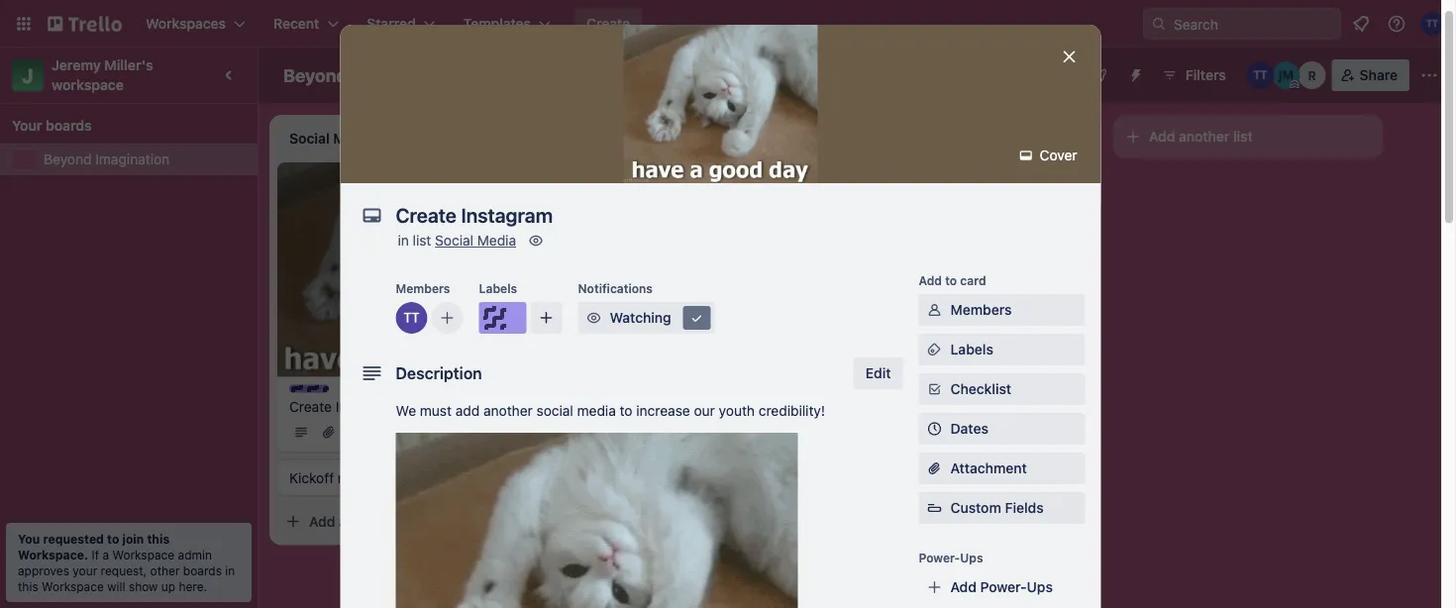 Task type: vqa. For each thing, say whether or not it's contained in the screenshot.
If
yes



Task type: locate. For each thing, give the bounding box(es) containing it.
1 horizontal spatial add a card button
[[840, 172, 1062, 204]]

1 vertical spatial power-
[[980, 579, 1027, 595]]

your boards
[[12, 117, 92, 134]]

sm image inside checklist link
[[925, 379, 945, 399]]

join
[[122, 532, 144, 546]]

1 horizontal spatial list
[[1233, 128, 1253, 145]]

media
[[477, 232, 516, 249]]

a for add a card button associated with create from template… icon
[[902, 180, 909, 196]]

up
[[161, 580, 175, 593]]

attachment button
[[919, 453, 1085, 484]]

1 vertical spatial add a card
[[309, 513, 379, 529]]

cover
[[1036, 147, 1077, 163]]

members
[[396, 281, 450, 295], [951, 302, 1012, 318]]

this down approves at the bottom left
[[18, 580, 38, 593]]

0 horizontal spatial to
[[107, 532, 119, 546]]

0 horizontal spatial terry turtle (terryturtle) image
[[499, 420, 523, 444]]

we must add another social media to increase our youth credibility!
[[396, 403, 825, 419]]

1 horizontal spatial beyond
[[283, 64, 347, 86]]

in
[[398, 232, 409, 249], [225, 564, 235, 578]]

create
[[587, 15, 630, 32], [289, 398, 332, 415]]

0 vertical spatial beyond
[[283, 64, 347, 86]]

your
[[73, 564, 97, 578]]

Search field
[[1167, 9, 1340, 39]]

1 horizontal spatial add a card
[[872, 180, 942, 196]]

customize views image
[[632, 65, 651, 85]]

1 vertical spatial a
[[339, 513, 347, 529]]

to up members link
[[945, 273, 957, 287]]

0 horizontal spatial add a card button
[[277, 506, 499, 537]]

sm image down notifications
[[584, 308, 604, 328]]

0 vertical spatial add a card button
[[840, 172, 1062, 204]]

ups up add power-ups
[[960, 551, 983, 565]]

0 vertical spatial a
[[902, 180, 909, 196]]

2 vertical spatial to
[[107, 532, 119, 546]]

1 horizontal spatial beyond imagination
[[283, 64, 452, 86]]

0 vertical spatial beyond imagination
[[283, 64, 452, 86]]

0 horizontal spatial labels
[[479, 281, 517, 295]]

0 horizontal spatial beyond
[[44, 151, 92, 167]]

1 horizontal spatial terry turtle (terryturtle) image
[[1247, 61, 1275, 89]]

sm image left checklist
[[925, 379, 945, 399]]

0 horizontal spatial another
[[483, 403, 533, 419]]

1 vertical spatial in
[[225, 564, 235, 578]]

this right 'join'
[[147, 532, 170, 546]]

1 vertical spatial imagination
[[95, 151, 170, 167]]

boards inside if a workspace admin approves your request, other boards in this workspace will show up here.
[[183, 564, 222, 578]]

0 vertical spatial ups
[[960, 551, 983, 565]]

1 horizontal spatial a
[[339, 513, 347, 529]]

workspace down 'join'
[[112, 548, 175, 562]]

list
[[1233, 128, 1253, 145], [413, 232, 431, 249]]

primary element
[[0, 0, 1456, 48]]

add members to card image
[[439, 308, 455, 328]]

2 vertical spatial card
[[350, 513, 379, 529]]

sm image inside members link
[[925, 300, 945, 320]]

requested
[[43, 532, 104, 546]]

color: purple, title: none image
[[479, 302, 527, 334]]

in right other
[[225, 564, 235, 578]]

checklist link
[[919, 373, 1085, 405]]

1 horizontal spatial imagination
[[352, 64, 452, 86]]

in list social media
[[398, 232, 516, 249]]

attachment
[[951, 460, 1027, 477]]

2 horizontal spatial terry turtle (terryturtle) image
[[1421, 12, 1444, 36]]

1 vertical spatial another
[[483, 403, 533, 419]]

0 horizontal spatial card
[[350, 513, 379, 529]]

1 horizontal spatial create
[[587, 15, 630, 32]]

add a card for add a card button related to create from template… image in the bottom left of the page
[[309, 513, 379, 529]]

rubyanndersson (rubyanndersson) image
[[1299, 61, 1326, 89]]

custom fields button
[[919, 498, 1085, 518]]

edit
[[866, 365, 891, 381]]

terry turtle (terryturtle) image left r
[[1247, 61, 1275, 89]]

2 vertical spatial terry turtle (terryturtle) image
[[499, 420, 523, 444]]

1 vertical spatial add a card button
[[277, 506, 499, 537]]

0 vertical spatial another
[[1179, 128, 1230, 145]]

0 horizontal spatial imagination
[[95, 151, 170, 167]]

in left social
[[398, 232, 409, 249]]

1 horizontal spatial ups
[[1027, 579, 1053, 595]]

this inside you requested to join this workspace.
[[147, 532, 170, 546]]

sm image
[[1016, 146, 1036, 165], [526, 231, 546, 251], [925, 300, 945, 320], [925, 340, 945, 360]]

1 vertical spatial members
[[951, 302, 1012, 318]]

r button
[[1299, 61, 1326, 89]]

add a card button down the 'kickoff meeting' "link"
[[277, 506, 499, 537]]

2 horizontal spatial a
[[902, 180, 909, 196]]

0 vertical spatial list
[[1233, 128, 1253, 145]]

0 horizontal spatial beyond imagination
[[44, 151, 170, 167]]

power- down power-ups
[[980, 579, 1027, 595]]

power ups image
[[1093, 67, 1108, 83]]

a for add a card button related to create from template… image in the bottom left of the page
[[339, 513, 347, 529]]

youth
[[719, 403, 755, 419]]

beyond imagination inside the board name text field
[[283, 64, 452, 86]]

r
[[1308, 68, 1317, 82]]

0 vertical spatial terry turtle (terryturtle) image
[[1421, 12, 1444, 36]]

0 horizontal spatial power-
[[919, 551, 960, 565]]

add a card button
[[840, 172, 1062, 204], [277, 506, 499, 537]]

another right add on the left of page
[[483, 403, 533, 419]]

card up add to card
[[913, 180, 942, 196]]

sm image for watching
[[584, 308, 604, 328]]

1 horizontal spatial card
[[913, 180, 942, 196]]

0 horizontal spatial boards
[[46, 117, 92, 134]]

this inside if a workspace admin approves your request, other boards in this workspace will show up here.
[[18, 580, 38, 593]]

ups
[[960, 551, 983, 565], [1027, 579, 1053, 595]]

terry turtle (terryturtle) image right the open information menu image
[[1421, 12, 1444, 36]]

another
[[1179, 128, 1230, 145], [483, 403, 533, 419]]

1 horizontal spatial labels
[[951, 341, 994, 358]]

beyond
[[283, 64, 347, 86], [44, 151, 92, 167]]

imagination
[[352, 64, 452, 86], [95, 151, 170, 167]]

to left 'join'
[[107, 532, 119, 546]]

imagination inside the board name text field
[[352, 64, 452, 86]]

None text field
[[386, 197, 1040, 233]]

card down the meeting
[[350, 513, 379, 529]]

1 vertical spatial labels
[[951, 341, 994, 358]]

members up terry turtle (terryturtle) icon
[[396, 281, 450, 295]]

create instagram
[[289, 398, 399, 415]]

0 vertical spatial create
[[587, 15, 630, 32]]

sm image
[[584, 308, 604, 328], [687, 308, 707, 328], [925, 379, 945, 399]]

1 vertical spatial create
[[289, 398, 332, 415]]

description
[[396, 364, 482, 383]]

2 horizontal spatial sm image
[[925, 379, 945, 399]]

0 vertical spatial card
[[913, 180, 942, 196]]

1 horizontal spatial another
[[1179, 128, 1230, 145]]

fields
[[1005, 500, 1044, 516]]

workspace down your
[[42, 580, 104, 593]]

1 vertical spatial workspace
[[42, 580, 104, 593]]

our
[[694, 403, 715, 419]]

beyond imagination
[[283, 64, 452, 86], [44, 151, 170, 167]]

labels
[[479, 281, 517, 295], [951, 341, 994, 358]]

to
[[945, 273, 957, 287], [620, 403, 633, 419], [107, 532, 119, 546]]

0 vertical spatial members
[[396, 281, 450, 295]]

0 horizontal spatial workspace
[[42, 580, 104, 593]]

boards down admin
[[183, 564, 222, 578]]

miller's
[[104, 57, 153, 73]]

workspace.
[[18, 548, 88, 562]]

this
[[147, 532, 170, 546], [18, 580, 38, 593]]

add
[[1149, 128, 1175, 145], [872, 180, 898, 196], [919, 273, 942, 287], [309, 513, 335, 529], [951, 579, 977, 595]]

social
[[537, 403, 573, 419]]

power-
[[919, 551, 960, 565], [980, 579, 1027, 595]]

add a card button up add to card
[[840, 172, 1062, 204]]

2 horizontal spatial to
[[945, 273, 957, 287]]

filters button
[[1156, 59, 1232, 91]]

1 horizontal spatial boards
[[183, 564, 222, 578]]

add a card
[[872, 180, 942, 196], [309, 513, 379, 529]]

create inside button
[[587, 15, 630, 32]]

sm image inside cover link
[[1016, 146, 1036, 165]]

boards
[[46, 117, 92, 134], [183, 564, 222, 578]]

jeremy
[[52, 57, 101, 73]]

0 horizontal spatial create
[[289, 398, 332, 415]]

members down add to card
[[951, 302, 1012, 318]]

add a card button for create from template… image in the bottom left of the page
[[277, 506, 499, 537]]

0 vertical spatial imagination
[[352, 64, 452, 86]]

terry turtle (terryturtle) image
[[1421, 12, 1444, 36], [1247, 61, 1275, 89], [499, 420, 523, 444]]

0 vertical spatial this
[[147, 532, 170, 546]]

1 vertical spatial terry turtle (terryturtle) image
[[1247, 61, 1275, 89]]

1 horizontal spatial sm image
[[687, 308, 707, 328]]

0 horizontal spatial members
[[396, 281, 450, 295]]

2 vertical spatial a
[[102, 548, 109, 562]]

2 horizontal spatial card
[[960, 273, 986, 287]]

show
[[129, 580, 158, 593]]

to right "media"
[[620, 403, 633, 419]]

here.
[[179, 580, 207, 593]]

terry turtle (terryturtle) image up create from template… image in the bottom left of the page
[[499, 420, 523, 444]]

0 horizontal spatial this
[[18, 580, 38, 593]]

members link
[[919, 294, 1085, 326]]

if a workspace admin approves your request, other boards in this workspace will show up here.
[[18, 548, 235, 593]]

ups down fields
[[1027, 579, 1053, 595]]

another down 'filters'
[[1179, 128, 1230, 145]]

labels up checklist
[[951, 341, 994, 358]]

0 horizontal spatial add a card
[[309, 513, 379, 529]]

0 horizontal spatial a
[[102, 548, 109, 562]]

a
[[902, 180, 909, 196], [339, 513, 347, 529], [102, 548, 109, 562]]

back to home image
[[48, 8, 122, 40]]

sm image inside labels link
[[925, 340, 945, 360]]

power- down custom
[[919, 551, 960, 565]]

1 vertical spatial beyond
[[44, 151, 92, 167]]

create instagram link
[[289, 397, 519, 417]]

boards right your
[[46, 117, 92, 134]]

card up members link
[[960, 273, 986, 287]]

1 vertical spatial this
[[18, 580, 38, 593]]

your
[[12, 117, 42, 134]]

1 horizontal spatial in
[[398, 232, 409, 249]]

labels up color: purple, title: none icon at left
[[479, 281, 517, 295]]

0 vertical spatial workspace
[[112, 548, 175, 562]]

share button
[[1332, 59, 1410, 91]]

power-ups
[[919, 551, 983, 565]]

sm image for cover link
[[1016, 146, 1036, 165]]

0 horizontal spatial in
[[225, 564, 235, 578]]

custom
[[951, 500, 1001, 516]]

checklist
[[951, 381, 1012, 397]]

1 vertical spatial list
[[413, 232, 431, 249]]

0 horizontal spatial sm image
[[584, 308, 604, 328]]

1 horizontal spatial power-
[[980, 579, 1027, 595]]

have\_a\_good\_day.gif image
[[396, 433, 798, 608]]

labels link
[[919, 334, 1085, 366]]

1 vertical spatial to
[[620, 403, 633, 419]]

workspace
[[112, 548, 175, 562], [42, 580, 104, 593]]

1 horizontal spatial this
[[147, 532, 170, 546]]

0 vertical spatial add a card
[[872, 180, 942, 196]]

will
[[107, 580, 125, 593]]

sm image right watching at left bottom
[[687, 308, 707, 328]]

add another list
[[1149, 128, 1253, 145]]

1 vertical spatial ups
[[1027, 579, 1053, 595]]

dates button
[[919, 413, 1085, 445]]

1 vertical spatial boards
[[183, 564, 222, 578]]



Task type: describe. For each thing, give the bounding box(es) containing it.
kickoff meeting
[[289, 470, 390, 486]]

show menu image
[[1420, 65, 1440, 85]]

1 horizontal spatial workspace
[[112, 548, 175, 562]]

add power-ups
[[951, 579, 1053, 595]]

add power-ups link
[[919, 572, 1085, 603]]

watching
[[610, 310, 671, 326]]

add inside button
[[1149, 128, 1175, 145]]

create button
[[575, 8, 642, 40]]

add to card
[[919, 273, 986, 287]]

open information menu image
[[1387, 14, 1407, 34]]

admin
[[178, 548, 212, 562]]

create for create instagram
[[289, 398, 332, 415]]

notifications
[[578, 281, 653, 295]]

media
[[577, 403, 616, 419]]

create for create
[[587, 15, 630, 32]]

list inside add another list button
[[1233, 128, 1253, 145]]

0 vertical spatial in
[[398, 232, 409, 249]]

create from template… image
[[507, 514, 523, 529]]

sm image for checklist
[[925, 379, 945, 399]]

add a card button for create from template… icon
[[840, 172, 1062, 204]]

you
[[18, 532, 40, 546]]

thinking
[[571, 184, 625, 200]]

sm image for labels link at right bottom
[[925, 340, 945, 360]]

in inside if a workspace admin approves your request, other boards in this workspace will show up here.
[[225, 564, 235, 578]]

other
[[150, 564, 180, 578]]

color: purple, title: none image
[[289, 385, 329, 393]]

0 horizontal spatial list
[[413, 232, 431, 249]]

dates
[[951, 421, 989, 437]]

social media link
[[435, 232, 516, 249]]

0 vertical spatial labels
[[479, 281, 517, 295]]

kickoff
[[289, 470, 334, 486]]

share
[[1360, 67, 1398, 83]]

we
[[396, 403, 416, 419]]

workspace
[[52, 77, 124, 93]]

jeremy miller (jeremymiller198) image
[[1273, 61, 1300, 89]]

jeremy miller's workspace
[[52, 57, 157, 93]]

0 vertical spatial boards
[[46, 117, 92, 134]]

thinking link
[[571, 182, 800, 202]]

card for create from template… icon
[[913, 180, 942, 196]]

meeting
[[338, 470, 390, 486]]

add another list button
[[1114, 115, 1383, 159]]

beyond imagination link
[[44, 150, 246, 169]]

another inside button
[[1179, 128, 1230, 145]]

Board name text field
[[273, 59, 462, 91]]

cover link
[[1010, 140, 1089, 171]]

edit button
[[854, 358, 903, 389]]

request,
[[101, 564, 147, 578]]

0 horizontal spatial ups
[[960, 551, 983, 565]]

beyond inside the board name text field
[[283, 64, 347, 86]]

filters
[[1186, 67, 1226, 83]]

terry turtle (terryturtle) image
[[396, 302, 427, 334]]

kickoff meeting link
[[289, 468, 519, 488]]

instagram
[[336, 398, 399, 415]]

thoughts thinking
[[571, 171, 645, 200]]

0 vertical spatial power-
[[919, 551, 960, 565]]

you requested to join this workspace.
[[18, 532, 170, 562]]

to inside you requested to join this workspace.
[[107, 532, 119, 546]]

1
[[341, 425, 346, 439]]

must
[[420, 403, 452, 419]]

add
[[455, 403, 480, 419]]

search image
[[1151, 16, 1167, 32]]

increase
[[636, 403, 690, 419]]

thoughts
[[590, 171, 645, 185]]

color: bold red, title: "thoughts" element
[[571, 170, 645, 185]]

j
[[22, 63, 33, 87]]

1 vertical spatial beyond imagination
[[44, 151, 170, 167]]

social
[[435, 232, 474, 249]]

1 horizontal spatial members
[[951, 302, 1012, 318]]

credibility!
[[759, 403, 825, 419]]

a inside if a workspace admin approves your request, other boards in this workspace will show up here.
[[102, 548, 109, 562]]

approves
[[18, 564, 69, 578]]

sm image for members link
[[925, 300, 945, 320]]

card for create from template… image in the bottom left of the page
[[350, 513, 379, 529]]

watching button
[[578, 302, 715, 334]]

0 vertical spatial to
[[945, 273, 957, 287]]

1 horizontal spatial to
[[620, 403, 633, 419]]

automation image
[[1120, 59, 1148, 87]]

labels inside labels link
[[951, 341, 994, 358]]

0 notifications image
[[1349, 12, 1373, 36]]

if
[[92, 548, 99, 562]]

imagination inside "beyond imagination" link
[[95, 151, 170, 167]]

your boards with 1 items element
[[12, 114, 236, 138]]

custom fields
[[951, 500, 1044, 516]]

add a card for add a card button associated with create from template… icon
[[872, 180, 942, 196]]

create from template… image
[[1070, 180, 1086, 196]]

1 vertical spatial card
[[960, 273, 986, 287]]



